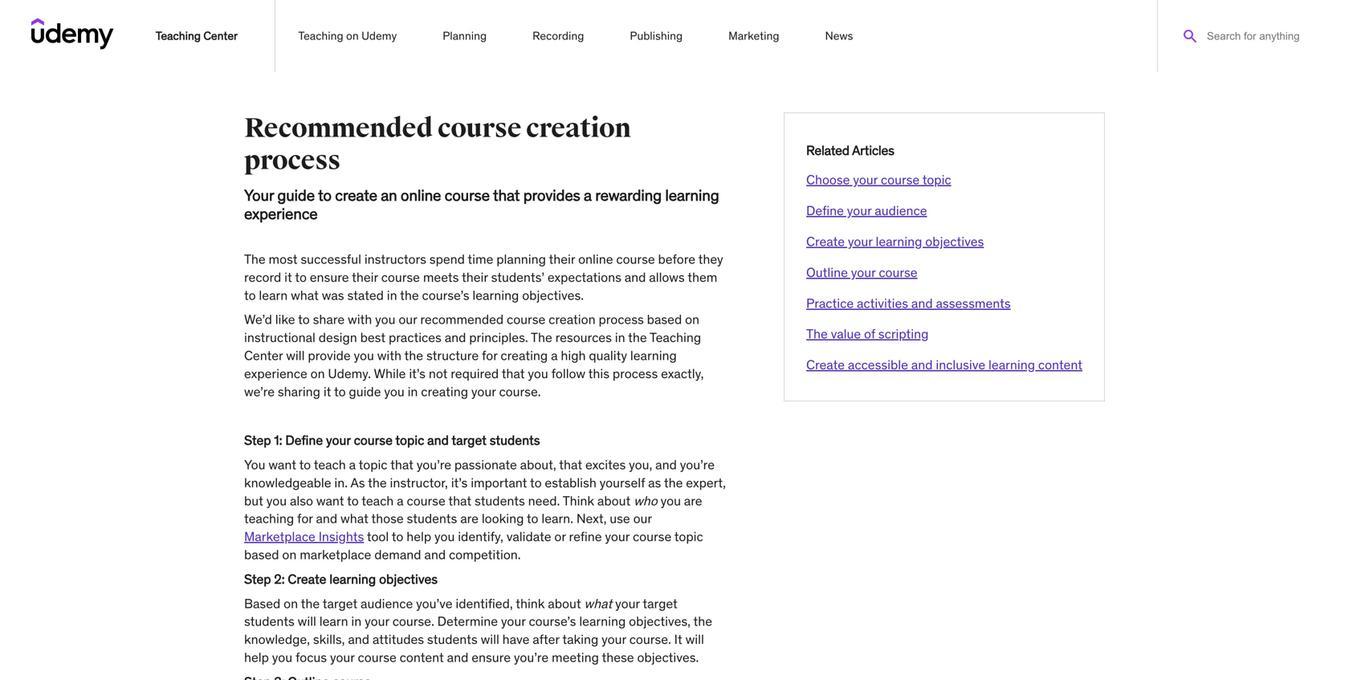 Task type: vqa. For each thing, say whether or not it's contained in the screenshot.
left guide
yes



Task type: locate. For each thing, give the bounding box(es) containing it.
the
[[244, 251, 266, 267], [807, 326, 828, 342], [531, 329, 552, 346]]

1 vertical spatial learn
[[319, 613, 348, 630]]

what inside you are teaching for and what those students are looking to learn. next, use our marketplace insights
[[341, 511, 369, 527]]

1 vertical spatial what
[[341, 511, 369, 527]]

0 horizontal spatial content
[[400, 649, 444, 666]]

that right required
[[502, 365, 525, 382]]

teaching on udemy
[[298, 29, 397, 43]]

1:
[[274, 432, 282, 449]]

the right the resources
[[628, 329, 647, 346]]

teaching for teaching center
[[156, 29, 201, 43]]

1 vertical spatial center
[[244, 347, 283, 364]]

process inside recommended course creation process
[[244, 144, 340, 177]]

step for step 1: define your course topic and target students
[[244, 432, 271, 449]]

a right provides
[[584, 186, 592, 205]]

it's inside you want to teach a topic that you're passionate about, that excites you, and you're knowledgeable in. as the instructor, it's important to establish yourself as the expert, but you also want to teach a course that students need. think about
[[451, 475, 468, 491]]

0 vertical spatial creation
[[526, 112, 631, 145]]

you up teaching
[[266, 493, 287, 509]]

you
[[244, 457, 265, 473]]

ensure down successful
[[310, 269, 349, 285]]

the down step 2: create learning objectives
[[301, 595, 320, 612]]

1 horizontal spatial you're
[[514, 649, 549, 666]]

online
[[401, 186, 441, 205], [578, 251, 613, 267]]

and down scripting
[[912, 357, 933, 373]]

ensure inside the most successful instructors spend time planning their online course before they record it to ensure their course meets their students' expectations and allows them to learn what was stated in the course's learning objectives. we'd like to share with you our recommended course creation process based on instructional design best practices and principles. the resources in the teaching center will provide you with the structure for creating a high quality learning experience on udemy. while it's not required that you follow this process exactly, we're sharing it to guide you in creating your course.
[[310, 269, 349, 285]]

course down recommended course creation process
[[445, 186, 490, 205]]

allows
[[649, 269, 685, 285]]

topic inside you want to teach a topic that you're passionate about, that excites you, and you're knowledgeable in. as the instructor, it's important to establish yourself as the expert, but you also want to teach a course that students need. think about
[[359, 457, 388, 473]]

creation up the resources
[[549, 311, 596, 328]]

meets
[[423, 269, 459, 285]]

recommended course creation process
[[244, 112, 631, 177]]

0 horizontal spatial for
[[297, 511, 313, 527]]

2 horizontal spatial teaching
[[650, 329, 701, 346]]

related
[[807, 142, 850, 159]]

a inside your guide to create an online course that provides a rewarding learning experience
[[584, 186, 592, 205]]

related articles
[[807, 142, 895, 159]]

online right the an
[[401, 186, 441, 205]]

1 horizontal spatial based
[[647, 311, 682, 328]]

you're down the after
[[514, 649, 549, 666]]

as
[[648, 475, 661, 491]]

1 horizontal spatial our
[[633, 511, 652, 527]]

target
[[452, 432, 487, 449], [323, 595, 358, 612], [643, 595, 678, 612]]

1 horizontal spatial it's
[[451, 475, 468, 491]]

teaching
[[244, 511, 294, 527]]

meeting
[[552, 649, 599, 666]]

you're inside your target students will learn in your course. determine your course's learning objectives, the knowledge, skills, and attitudes students will have after taking your course. it will help you focus your course content and ensure you're meeting these objectives.
[[514, 649, 549, 666]]

0 vertical spatial want
[[269, 457, 296, 473]]

objectives. down it
[[637, 649, 699, 666]]

course inside you want to teach a topic that you're passionate about, that excites you, and you're knowledgeable in. as the instructor, it's important to establish yourself as the expert, but you also want to teach a course that students need. think about
[[407, 493, 446, 509]]

online up expectations
[[578, 251, 613, 267]]

what up the insights
[[341, 511, 369, 527]]

our inside you are teaching for and what those students are looking to learn. next, use our marketplace insights
[[633, 511, 652, 527]]

0 vertical spatial objectives.
[[522, 287, 584, 303]]

about,
[[520, 457, 556, 473]]

learn
[[259, 287, 288, 303], [319, 613, 348, 630]]

about up use
[[598, 493, 631, 509]]

marketplace
[[300, 547, 371, 563]]

1 vertical spatial audience
[[361, 595, 413, 612]]

2 experience from the top
[[244, 365, 307, 382]]

what
[[291, 287, 319, 303], [341, 511, 369, 527], [584, 595, 612, 612]]

2 horizontal spatial their
[[549, 251, 575, 267]]

and up the insights
[[316, 511, 338, 527]]

you want to teach a topic that you're passionate about, that excites you, and you're knowledgeable in. as the instructor, it's important to establish yourself as the expert, but you also want to teach a course that students need. think about
[[244, 457, 726, 509]]

Search for anything text field
[[1190, 27, 1323, 46]]

0 vertical spatial ensure
[[310, 269, 349, 285]]

create for create your learning objectives
[[807, 233, 845, 250]]

1 horizontal spatial are
[[684, 493, 702, 509]]

learning inside your target students will learn in your course. determine your course's learning objectives, the knowledge, skills, and attitudes students will have after taking your course. it will help you focus your course content and ensure you're meeting these objectives.
[[579, 613, 626, 630]]

follow
[[552, 365, 586, 382]]

1 horizontal spatial guide
[[349, 383, 381, 400]]

0 horizontal spatial online
[[401, 186, 441, 205]]

topic inside tool to help you identify, validate or refine your course topic based on marketplace demand and competition.
[[675, 529, 703, 545]]

create down value
[[807, 357, 845, 373]]

udemy
[[362, 29, 397, 43]]

it's
[[409, 365, 426, 382], [451, 475, 468, 491]]

to up knowledgeable
[[299, 457, 311, 473]]

experience up we're
[[244, 365, 307, 382]]

0 horizontal spatial creating
[[421, 383, 468, 400]]

provides
[[523, 186, 580, 205]]

0 vertical spatial create
[[807, 233, 845, 250]]

1 vertical spatial course's
[[529, 613, 576, 630]]

0 horizontal spatial help
[[244, 649, 269, 666]]

0 vertical spatial online
[[401, 186, 441, 205]]

you left "identify,"
[[435, 529, 455, 545]]

0 vertical spatial course.
[[499, 383, 541, 400]]

a inside the most successful instructors spend time planning their online course before they record it to ensure their course meets their students' expectations and allows them to learn what was stated in the course's learning objectives. we'd like to share with you our recommended course creation process based on instructional design best practices and principles. the resources in the teaching center will provide you with the structure for creating a high quality learning experience on udemy. while it's not required that you follow this process exactly, we're sharing it to guide you in creating your course.
[[551, 347, 558, 364]]

learning
[[665, 186, 719, 205], [876, 233, 922, 250], [473, 287, 519, 303], [630, 347, 677, 364], [989, 357, 1035, 373], [330, 571, 376, 587], [579, 613, 626, 630]]

and left allows
[[625, 269, 646, 285]]

audience up the create your learning objectives
[[875, 202, 927, 219]]

for down principles.
[[482, 347, 498, 364]]

learning right rewarding
[[665, 186, 719, 205]]

it's left not
[[409, 365, 426, 382]]

identified,
[[456, 595, 513, 612]]

1 vertical spatial it
[[324, 383, 331, 400]]

a left high
[[551, 347, 558, 364]]

0 horizontal spatial want
[[269, 457, 296, 473]]

1 horizontal spatial course's
[[529, 613, 576, 630]]

the up record
[[244, 251, 266, 267]]

to
[[318, 186, 332, 205], [295, 269, 307, 285], [244, 287, 256, 303], [298, 311, 310, 328], [334, 383, 346, 400], [299, 457, 311, 473], [530, 475, 542, 491], [347, 493, 359, 509], [527, 511, 539, 527], [392, 529, 404, 545]]

1 horizontal spatial teach
[[362, 493, 394, 509]]

1 horizontal spatial teaching
[[298, 29, 343, 43]]

0 vertical spatial define
[[807, 202, 844, 219]]

to inside your guide to create an online course that provides a rewarding learning experience
[[318, 186, 332, 205]]

and inside you want to teach a topic that you're passionate about, that excites you, and you're knowledgeable in. as the instructor, it's important to establish yourself as the expert, but you also want to teach a course that students need. think about
[[656, 457, 677, 473]]

1 vertical spatial guide
[[349, 383, 381, 400]]

to inside you are teaching for and what those students are looking to learn. next, use our marketplace insights
[[527, 511, 539, 527]]

students down important
[[475, 493, 525, 509]]

creation inside the most successful instructors spend time planning their online course before they record it to ensure their course meets their students' expectations and allows them to learn what was stated in the course's learning objectives. we'd like to share with you our recommended course creation process based on instructional design best practices and principles. the resources in the teaching center will provide you with the structure for creating a high quality learning experience on udemy. while it's not required that you follow this process exactly, we're sharing it to guide you in creating your course.
[[549, 311, 596, 328]]

0 vertical spatial center
[[204, 29, 238, 43]]

1 vertical spatial for
[[297, 511, 313, 527]]

learn inside the most successful instructors spend time planning their online course before they record it to ensure their course meets their students' expectations and allows them to learn what was stated in the course's learning objectives. we'd like to share with you our recommended course creation process based on instructional design best practices and principles. the resources in the teaching center will provide you with the structure for creating a high quality learning experience on udemy. while it's not required that you follow this process exactly, we're sharing it to guide you in creating your course.
[[259, 287, 288, 303]]

1 vertical spatial content
[[400, 649, 444, 666]]

0 vertical spatial guide
[[277, 186, 315, 205]]

1 horizontal spatial objectives
[[926, 233, 984, 250]]

we'd
[[244, 311, 272, 328]]

value
[[831, 326, 861, 342]]

1 horizontal spatial the
[[531, 329, 552, 346]]

topic down expert,
[[675, 529, 703, 545]]

1 horizontal spatial objectives.
[[637, 649, 699, 666]]

you down as on the bottom
[[661, 493, 681, 509]]

1 horizontal spatial online
[[578, 251, 613, 267]]

them
[[688, 269, 718, 285]]

the right objectives,
[[694, 613, 713, 630]]

about right think
[[548, 595, 581, 612]]

course down attitudes
[[358, 649, 397, 666]]

0 vertical spatial creating
[[501, 347, 548, 364]]

your
[[244, 186, 274, 205]]

guide down 'udemy.'
[[349, 383, 381, 400]]

inclusive
[[936, 357, 986, 373]]

1 vertical spatial objectives
[[379, 571, 438, 587]]

1 step from the top
[[244, 432, 271, 449]]

step left 1:
[[244, 432, 271, 449]]

the most successful instructors spend time planning their online course before they record it to ensure their course meets their students' expectations and allows them to learn what was stated in the course's learning objectives. we'd like to share with you our recommended course creation process based on instructional design best practices and principles. the resources in the teaching center will provide you with the structure for creating a high quality learning experience on udemy. while it's not required that you follow this process exactly, we're sharing it to guide you in creating your course.
[[244, 251, 723, 400]]

1 horizontal spatial center
[[244, 347, 283, 364]]

1 horizontal spatial audience
[[875, 202, 927, 219]]

recording link
[[532, 20, 585, 52]]

objectives down demand
[[379, 571, 438, 587]]

you're
[[417, 457, 451, 473], [680, 457, 715, 473], [514, 649, 549, 666]]

learn inside your target students will learn in your course. determine your course's learning objectives, the knowledge, skills, and attitudes students will have after taking your course. it will help you focus your course content and ensure you're meeting these objectives.
[[319, 613, 348, 630]]

want up knowledgeable
[[269, 457, 296, 473]]

1 vertical spatial want
[[316, 493, 344, 509]]

your down use
[[605, 529, 630, 545]]

students'
[[491, 269, 545, 285]]

your up these on the left bottom of page
[[602, 631, 626, 648]]

0 horizontal spatial what
[[291, 287, 319, 303]]

will up skills,
[[298, 613, 316, 630]]

attitudes
[[373, 631, 424, 648]]

create
[[807, 233, 845, 250], [807, 357, 845, 373], [288, 571, 326, 587]]

0 vertical spatial are
[[684, 493, 702, 509]]

your guide to create an online course that provides a rewarding learning experience
[[244, 186, 719, 223]]

guide inside the most successful instructors spend time planning their online course before they record it to ensure their course meets their students' expectations and allows them to learn what was stated in the course's learning objectives. we'd like to share with you our recommended course creation process based on instructional design best practices and principles. the resources in the teaching center will provide you with the structure for creating a high quality learning experience on udemy. while it's not required that you follow this process exactly, we're sharing it to guide you in creating your course.
[[349, 383, 381, 400]]

for
[[482, 347, 498, 364], [297, 511, 313, 527]]

0 horizontal spatial ensure
[[310, 269, 349, 285]]

or
[[555, 529, 566, 545]]

1 horizontal spatial course.
[[499, 383, 541, 400]]

objectives.
[[522, 287, 584, 303], [637, 649, 699, 666]]

recording
[[533, 29, 584, 43]]

create accessible and inclusive learning content link
[[807, 357, 1083, 373]]

creating down principles.
[[501, 347, 548, 364]]

that inside your guide to create an online course that provides a rewarding learning experience
[[493, 186, 520, 205]]

objectives. inside the most successful instructors spend time planning their online course before they record it to ensure their course meets their students' expectations and allows them to learn what was stated in the course's learning objectives. we'd like to share with you our recommended course creation process based on instructional design best practices and principles. the resources in the teaching center will provide you with the structure for creating a high quality learning experience on udemy. while it's not required that you follow this process exactly, we're sharing it to guide you in creating your course.
[[522, 287, 584, 303]]

exactly,
[[661, 365, 704, 382]]

0 horizontal spatial objectives.
[[522, 287, 584, 303]]

1 vertical spatial creation
[[549, 311, 596, 328]]

are down expert,
[[684, 493, 702, 509]]

0 horizontal spatial our
[[399, 311, 417, 328]]

course's inside the most successful instructors spend time planning their online course before they record it to ensure their course meets their students' expectations and allows them to learn what was stated in the course's learning objectives. we'd like to share with you our recommended course creation process based on instructional design best practices and principles. the resources in the teaching center will provide you with the structure for creating a high quality learning experience on udemy. while it's not required that you follow this process exactly, we're sharing it to guide you in creating your course.
[[422, 287, 470, 303]]

creating down not
[[421, 383, 468, 400]]

0 horizontal spatial based
[[244, 547, 279, 563]]

for up marketplace insights link
[[297, 511, 313, 527]]

of
[[864, 326, 876, 342]]

based down marketplace
[[244, 547, 279, 563]]

provide
[[308, 347, 351, 364]]

the inside your target students will learn in your course. determine your course's learning objectives, the knowledge, skills, and attitudes students will have after taking your course. it will help you focus your course content and ensure you're meeting these objectives.
[[694, 613, 713, 630]]

ensure down have
[[472, 649, 511, 666]]

learn up skills,
[[319, 613, 348, 630]]

marketplace insights link
[[244, 529, 364, 545]]

based on the target audience you've identified, think about what
[[244, 595, 612, 612]]

0 horizontal spatial teach
[[314, 457, 346, 473]]

step
[[244, 432, 271, 449], [244, 571, 271, 587]]

and up instructor,
[[427, 432, 449, 449]]

2 step from the top
[[244, 571, 271, 587]]

to down 'udemy.'
[[334, 383, 346, 400]]

objectives. inside your target students will learn in your course. determine your course's learning objectives, the knowledge, skills, and attitudes students will have after taking your course. it will help you focus your course content and ensure you're meeting these objectives.
[[637, 649, 699, 666]]

1 experience from the top
[[244, 204, 318, 223]]

you're up instructor,
[[417, 457, 451, 473]]

audience
[[875, 202, 927, 219], [361, 595, 413, 612]]

the left value
[[807, 326, 828, 342]]

2:
[[274, 571, 285, 587]]

0 vertical spatial teach
[[314, 457, 346, 473]]

0 vertical spatial it's
[[409, 365, 426, 382]]

1 horizontal spatial target
[[452, 432, 487, 449]]

with
[[348, 311, 372, 328], [377, 347, 402, 364]]

0 horizontal spatial with
[[348, 311, 372, 328]]

course. down principles.
[[499, 383, 541, 400]]

based inside tool to help you identify, validate or refine your course topic based on marketplace demand and competition.
[[244, 547, 279, 563]]

center inside the most successful instructors spend time planning their online course before they record it to ensure their course meets their students' expectations and allows them to learn what was stated in the course's learning objectives. we'd like to share with you our recommended course creation process based on instructional design best practices and principles. the resources in the teaching center will provide you with the structure for creating a high quality learning experience on udemy. while it's not required that you follow this process exactly, we're sharing it to guide you in creating your course.
[[244, 347, 283, 364]]

0 vertical spatial help
[[407, 529, 431, 545]]

course's down meets
[[422, 287, 470, 303]]

course up allows
[[616, 251, 655, 267]]

0 horizontal spatial are
[[460, 511, 479, 527]]

help up demand
[[407, 529, 431, 545]]

to down about,
[[530, 475, 542, 491]]

content
[[1038, 357, 1083, 373], [400, 649, 444, 666]]

a up as
[[349, 457, 356, 473]]

course's
[[422, 287, 470, 303], [529, 613, 576, 630]]

based inside the most successful instructors spend time planning their online course before they record it to ensure their course meets their students' expectations and allows them to learn what was stated in the course's learning objectives. we'd like to share with you our recommended course creation process based on instructional design best practices and principles. the resources in the teaching center will provide you with the structure for creating a high quality learning experience on udemy. while it's not required that you follow this process exactly, we're sharing it to guide you in creating your course.
[[647, 311, 682, 328]]

on inside tool to help you identify, validate or refine your course topic based on marketplace demand and competition.
[[282, 547, 297, 563]]

a up those
[[397, 493, 404, 509]]

1 vertical spatial it's
[[451, 475, 468, 491]]

0 vertical spatial learn
[[259, 287, 288, 303]]

course down instructor,
[[407, 493, 446, 509]]

udemy logo image
[[31, 18, 114, 49]]

while
[[374, 365, 406, 382]]

their up stated
[[352, 269, 378, 285]]

1 vertical spatial experience
[[244, 365, 307, 382]]

objectives. down expectations
[[522, 287, 584, 303]]

outline your course link
[[807, 264, 918, 281]]

high
[[561, 347, 586, 364]]

these
[[602, 649, 634, 666]]

1 vertical spatial with
[[377, 347, 402, 364]]

step for step 2: create learning objectives
[[244, 571, 271, 587]]

0 vertical spatial our
[[399, 311, 417, 328]]

based down allows
[[647, 311, 682, 328]]

the down 'practices'
[[404, 347, 423, 364]]

that left provides
[[493, 186, 520, 205]]

to down most
[[295, 269, 307, 285]]

0 vertical spatial process
[[244, 144, 340, 177]]

your down articles
[[853, 172, 878, 188]]

audience up attitudes
[[361, 595, 413, 612]]

1 horizontal spatial it
[[324, 383, 331, 400]]

that up instructor,
[[390, 457, 414, 473]]

0 horizontal spatial about
[[548, 595, 581, 612]]

guide right your
[[277, 186, 315, 205]]

for inside the most successful instructors spend time planning their online course before they record it to ensure their course meets their students' expectations and allows them to learn what was stated in the course's learning objectives. we'd like to share with you our recommended course creation process based on instructional design best practices and principles. the resources in the teaching center will provide you with the structure for creating a high quality learning experience on udemy. while it's not required that you follow this process exactly, we're sharing it to guide you in creating your course.
[[482, 347, 498, 364]]

spend
[[430, 251, 465, 267]]

0 vertical spatial for
[[482, 347, 498, 364]]

teaching center
[[156, 29, 238, 43]]

the for the most successful instructors spend time planning their online course before they record it to ensure their course meets their students' expectations and allows them to learn what was stated in the course's learning objectives. we'd like to share with you our recommended course creation process based on instructional design best practices and principles. the resources in the teaching center will provide you with the structure for creating a high quality learning experience on udemy. while it's not required that you follow this process exactly, we're sharing it to guide you in creating your course.
[[244, 251, 266, 267]]

0 horizontal spatial it
[[284, 269, 292, 285]]

you inside you are teaching for and what those students are looking to learn. next, use our marketplace insights
[[661, 493, 681, 509]]

choose your course topic link
[[807, 172, 952, 188]]

and up as on the bottom
[[656, 457, 677, 473]]

0 horizontal spatial their
[[352, 269, 378, 285]]

students down instructor,
[[407, 511, 457, 527]]

0 vertical spatial experience
[[244, 204, 318, 223]]

required
[[451, 365, 499, 382]]

want
[[269, 457, 296, 473], [316, 493, 344, 509]]

1 vertical spatial define
[[285, 432, 323, 449]]

who
[[634, 493, 658, 509]]

need.
[[528, 493, 560, 509]]

will
[[286, 347, 305, 364], [298, 613, 316, 630], [481, 631, 499, 648], [686, 631, 704, 648]]

scripting
[[879, 326, 929, 342]]

students inside you are teaching for and what those students are looking to learn. next, use our marketplace insights
[[407, 511, 457, 527]]

course inside your target students will learn in your course. determine your course's learning objectives, the knowledge, skills, and attitudes students will have after taking your course. it will help you focus your course content and ensure you're meeting these objectives.
[[358, 649, 397, 666]]

for inside you are teaching for and what those students are looking to learn. next, use our marketplace insights
[[297, 511, 313, 527]]

0 vertical spatial course's
[[422, 287, 470, 303]]

course up as
[[354, 432, 393, 449]]

that inside the most successful instructors spend time planning their online course before they record it to ensure their course meets their students' expectations and allows them to learn what was stated in the course's learning objectives. we'd like to share with you our recommended course creation process based on instructional design best practices and principles. the resources in the teaching center will provide you with the structure for creating a high quality learning experience on udemy. while it's not required that you follow this process exactly, we're sharing it to guide you in creating your course.
[[502, 365, 525, 382]]

objectives,
[[629, 613, 691, 630]]

with up best
[[348, 311, 372, 328]]

ensure
[[310, 269, 349, 285], [472, 649, 511, 666]]

and up structure
[[445, 329, 466, 346]]

creation inside recommended course creation process
[[526, 112, 631, 145]]

0 vertical spatial based
[[647, 311, 682, 328]]

publishing
[[630, 29, 683, 43]]

target down step 2: create learning objectives
[[323, 595, 358, 612]]

practice
[[807, 295, 854, 311]]

1 horizontal spatial learn
[[319, 613, 348, 630]]

course's up the after
[[529, 613, 576, 630]]

based
[[647, 311, 682, 328], [244, 547, 279, 563]]

tool to help you identify, validate or refine your course topic based on marketplace demand and competition.
[[244, 529, 703, 563]]

0 horizontal spatial the
[[244, 251, 266, 267]]

0 horizontal spatial center
[[204, 29, 238, 43]]

1 vertical spatial create
[[807, 357, 845, 373]]

students
[[490, 432, 540, 449], [475, 493, 525, 509], [407, 511, 457, 527], [244, 613, 295, 630], [427, 631, 478, 648]]

2 vertical spatial course.
[[630, 631, 671, 648]]

in up step 1: define your course topic and target students
[[408, 383, 418, 400]]

think
[[563, 493, 594, 509]]

experience up most
[[244, 204, 318, 223]]

what left was
[[291, 287, 319, 303]]

1 vertical spatial course.
[[393, 613, 434, 630]]

based
[[244, 595, 281, 612]]

as
[[351, 475, 365, 491]]

0 horizontal spatial teaching
[[156, 29, 201, 43]]



Task type: describe. For each thing, give the bounding box(es) containing it.
tool
[[367, 529, 389, 545]]

topic up the create your learning objectives
[[923, 172, 952, 188]]

what inside the most successful instructors spend time planning their online course before they record it to ensure their course meets their students' expectations and allows them to learn what was stated in the course's learning objectives. we'd like to share with you our recommended course creation process based on instructional design best practices and principles. the resources in the teaching center will provide you with the structure for creating a high quality learning experience on udemy. while it's not required that you follow this process exactly, we're sharing it to guide you in creating your course.
[[291, 287, 319, 303]]

yourself
[[600, 475, 645, 491]]

and inside you are teaching for and what those students are looking to learn. next, use our marketplace insights
[[316, 511, 338, 527]]

in inside your target students will learn in your course. determine your course's learning objectives, the knowledge, skills, and attitudes students will have after taking your course. it will help you focus your course content and ensure you're meeting these objectives.
[[351, 613, 362, 630]]

successful
[[301, 251, 361, 267]]

define your audience
[[807, 202, 927, 219]]

1 vertical spatial creating
[[421, 383, 468, 400]]

0 horizontal spatial define
[[285, 432, 323, 449]]

to down record
[[244, 287, 256, 303]]

time
[[468, 251, 494, 267]]

knowledge,
[[244, 631, 310, 648]]

course down instructors
[[381, 269, 420, 285]]

teaching on udemy link
[[298, 20, 398, 52]]

on down them
[[685, 311, 700, 328]]

create for create accessible and inclusive learning content
[[807, 357, 845, 373]]

1 horizontal spatial content
[[1038, 357, 1083, 373]]

looking
[[482, 511, 524, 527]]

0 vertical spatial audience
[[875, 202, 927, 219]]

1 vertical spatial process
[[599, 311, 644, 328]]

your down skills,
[[330, 649, 355, 666]]

guide inside your guide to create an online course that provides a rewarding learning experience
[[277, 186, 315, 205]]

step 2: create learning objectives
[[244, 571, 438, 587]]

structure
[[426, 347, 479, 364]]

you down while in the bottom left of the page
[[384, 383, 405, 400]]

record
[[244, 269, 281, 285]]

teaching center link
[[156, 29, 238, 43]]

2 horizontal spatial course.
[[630, 631, 671, 648]]

1 horizontal spatial with
[[377, 347, 402, 364]]

on left udemy
[[346, 29, 359, 43]]

create accessible and inclusive learning content
[[807, 357, 1083, 373]]

ensure inside your target students will learn in your course. determine your course's learning objectives, the knowledge, skills, and attitudes students will have after taking your course. it will help you focus your course content and ensure you're meeting these objectives.
[[472, 649, 511, 666]]

0 vertical spatial with
[[348, 311, 372, 328]]

your inside the most successful instructors spend time planning their online course before they record it to ensure their course meets their students' expectations and allows them to learn what was stated in the course's learning objectives. we'd like to share with you our recommended course creation process based on instructional design best practices and principles. the resources in the teaching center will provide you with the structure for creating a high quality learning experience on udemy. while it's not required that you follow this process exactly, we're sharing it to guide you in creating your course.
[[471, 383, 496, 400]]

planning link
[[442, 20, 488, 52]]

skills,
[[313, 631, 345, 648]]

planning
[[497, 251, 546, 267]]

it's inside the most successful instructors spend time planning their online course before they record it to ensure their course meets their students' expectations and allows them to learn what was stated in the course's learning objectives. we'd like to share with you our recommended course creation process based on instructional design best practices and principles. the resources in the teaching center will provide you with the structure for creating a high quality learning experience on udemy. while it's not required that you follow this process exactly, we're sharing it to guide you in creating your course.
[[409, 365, 426, 382]]

knowledgeable
[[244, 475, 331, 491]]

but
[[244, 493, 263, 509]]

course. inside the most successful instructors spend time planning their online course before they record it to ensure their course meets their students' expectations and allows them to learn what was stated in the course's learning objectives. we'd like to share with you our recommended course creation process based on instructional design best practices and principles. the resources in the teaching center will provide you with the structure for creating a high quality learning experience on udemy. while it's not required that you follow this process exactly, we're sharing it to guide you in creating your course.
[[499, 383, 541, 400]]

0 vertical spatial it
[[284, 269, 292, 285]]

2 vertical spatial process
[[613, 365, 658, 382]]

outline
[[807, 264, 848, 281]]

resources
[[556, 329, 612, 346]]

the right as
[[368, 475, 387, 491]]

2 vertical spatial create
[[288, 571, 326, 587]]

you inside tool to help you identify, validate or refine your course topic based on marketplace demand and competition.
[[435, 529, 455, 545]]

students inside you want to teach a topic that you're passionate about, that excites you, and you're knowledgeable in. as the instructor, it's important to establish yourself as the expert, but you also want to teach a course that students need. think about
[[475, 493, 525, 509]]

0 horizontal spatial target
[[323, 595, 358, 612]]

design
[[319, 329, 357, 346]]

online inside your guide to create an online course that provides a rewarding learning experience
[[401, 186, 441, 205]]

your right outline on the top right
[[851, 264, 876, 281]]

and up scripting
[[912, 295, 933, 311]]

2 horizontal spatial you're
[[680, 457, 715, 473]]

about inside you want to teach a topic that you're passionate about, that excites you, and you're knowledgeable in. as the instructor, it's important to establish yourself as the expert, but you also want to teach a course that students need. think about
[[598, 493, 631, 509]]

choose your course topic
[[807, 172, 952, 188]]

your up outline your course
[[848, 233, 873, 250]]

in.
[[334, 475, 348, 491]]

define your audience link
[[807, 202, 927, 219]]

recommended
[[244, 112, 433, 145]]

you are teaching for and what those students are looking to learn. next, use our marketplace insights
[[244, 493, 702, 545]]

0 vertical spatial objectives
[[926, 233, 984, 250]]

0 horizontal spatial audience
[[361, 595, 413, 612]]

to inside tool to help you identify, validate or refine your course topic based on marketplace demand and competition.
[[392, 529, 404, 545]]

will left have
[[481, 631, 499, 648]]

outline your course
[[807, 264, 918, 281]]

sharing
[[278, 383, 320, 400]]

1 horizontal spatial want
[[316, 493, 344, 509]]

was
[[322, 287, 344, 303]]

think
[[516, 595, 545, 612]]

principles.
[[469, 329, 528, 346]]

students down determine
[[427, 631, 478, 648]]

rewarding
[[595, 186, 662, 205]]

news
[[825, 29, 853, 43]]

help inside tool to help you identify, validate or refine your course topic based on marketplace demand and competition.
[[407, 529, 431, 545]]

topic up instructor,
[[396, 432, 424, 449]]

competition.
[[449, 547, 521, 563]]

marketing link
[[728, 20, 780, 52]]

share
[[313, 311, 345, 328]]

course down the create your learning objectives
[[879, 264, 918, 281]]

you inside your target students will learn in your course. determine your course's learning objectives, the knowledge, skills, and attitudes students will have after taking your course. it will help you focus your course content and ensure you're meeting these objectives.
[[272, 649, 292, 666]]

1 horizontal spatial their
[[462, 269, 488, 285]]

course inside your guide to create an online course that provides a rewarding learning experience
[[445, 186, 490, 205]]

on down 2:
[[284, 595, 298, 612]]

to right the like
[[298, 311, 310, 328]]

establish
[[545, 475, 597, 491]]

and inside tool to help you identify, validate or refine your course topic based on marketplace demand and competition.
[[424, 547, 446, 563]]

quality
[[589, 347, 627, 364]]

you inside you want to teach a topic that you're passionate about, that excites you, and you're knowledgeable in. as the instructor, it's important to establish yourself as the expert, but you also want to teach a course that students need. think about
[[266, 493, 287, 509]]

in right stated
[[387, 287, 397, 303]]

refine
[[569, 529, 602, 545]]

course down articles
[[881, 172, 920, 188]]

you down best
[[354, 347, 374, 364]]

learning down students'
[[473, 287, 519, 303]]

1 horizontal spatial define
[[807, 202, 844, 219]]

students down based
[[244, 613, 295, 630]]

recommended
[[420, 311, 504, 328]]

the value of scripting link
[[807, 326, 929, 342]]

to down as
[[347, 493, 359, 509]]

your target students will learn in your course. determine your course's learning objectives, the knowledge, skills, and attitudes students will have after taking your course. it will help you focus your course content and ensure you're meeting these objectives.
[[244, 595, 713, 666]]

course inside tool to help you identify, validate or refine your course topic based on marketplace demand and competition.
[[633, 529, 672, 545]]

your up objectives,
[[615, 595, 640, 612]]

our inside the most successful instructors spend time planning their online course before they record it to ensure their course meets their students' expectations and allows them to learn what was stated in the course's learning objectives. we'd like to share with you our recommended course creation process based on instructional design best practices and principles. the resources in the teaching center will provide you with the structure for creating a high quality learning experience on udemy. while it's not required that you follow this process exactly, we're sharing it to guide you in creating your course.
[[399, 311, 417, 328]]

your up have
[[501, 613, 526, 630]]

help inside your target students will learn in your course. determine your course's learning objectives, the knowledge, skills, and attitudes students will have after taking your course. it will help you focus your course content and ensure you're meeting these objectives.
[[244, 649, 269, 666]]

this
[[589, 365, 610, 382]]

planning
[[443, 29, 487, 43]]

and down determine
[[447, 649, 469, 666]]

course's inside your target students will learn in your course. determine your course's learning objectives, the knowledge, skills, and attitudes students will have after taking your course. it will help you focus your course content and ensure you're meeting these objectives.
[[529, 613, 576, 630]]

course inside recommended course creation process
[[438, 112, 521, 145]]

accessible
[[848, 357, 908, 373]]

also
[[290, 493, 313, 509]]

expectations
[[548, 269, 622, 285]]

1 vertical spatial are
[[460, 511, 479, 527]]

demand
[[374, 547, 421, 563]]

before
[[658, 251, 696, 267]]

and right skills,
[[348, 631, 370, 648]]

the right as on the bottom
[[664, 475, 683, 491]]

instructional
[[244, 329, 316, 346]]

target inside your target students will learn in your course. determine your course's learning objectives, the knowledge, skills, and attitudes students will have after taking your course. it will help you focus your course content and ensure you're meeting these objectives.
[[643, 595, 678, 612]]

identify,
[[458, 529, 504, 545]]

online inside the most successful instructors spend time planning their online course before they record it to ensure their course meets their students' expectations and allows them to learn what was stated in the course's learning objectives. we'd like to share with you our recommended course creation process based on instructional design best practices and principles. the resources in the teaching center will provide you with the structure for creating a high quality learning experience on udemy. while it's not required that you follow this process exactly, we're sharing it to guide you in creating your course.
[[578, 251, 613, 267]]

the for the value of scripting
[[807, 326, 828, 342]]

have
[[503, 631, 530, 648]]

practice activities and assessments
[[807, 295, 1011, 311]]

they
[[698, 251, 723, 267]]

will right it
[[686, 631, 704, 648]]

teaching for teaching on udemy
[[298, 29, 343, 43]]

most
[[269, 251, 298, 267]]

your up "in."
[[326, 432, 351, 449]]

learning right inclusive at right bottom
[[989, 357, 1035, 373]]

taking
[[563, 631, 599, 648]]

passionate
[[455, 457, 517, 473]]

step 1: define your course topic and target students
[[244, 432, 540, 449]]

articles
[[852, 142, 895, 159]]

that up "identify,"
[[448, 493, 472, 509]]

you left follow
[[528, 365, 548, 382]]

0 horizontal spatial objectives
[[379, 571, 438, 587]]

course up principles.
[[507, 311, 546, 328]]

important
[[471, 475, 527, 491]]

0 horizontal spatial course.
[[393, 613, 434, 630]]

you up best
[[375, 311, 396, 328]]

choose
[[807, 172, 850, 188]]

learning down marketplace
[[330, 571, 376, 587]]

your inside tool to help you identify, validate or refine your course topic based on marketplace demand and competition.
[[605, 529, 630, 545]]

best
[[360, 329, 386, 346]]

news link
[[825, 20, 854, 52]]

learning down define your audience
[[876, 233, 922, 250]]

not
[[429, 365, 448, 382]]

learn.
[[542, 511, 574, 527]]

0 horizontal spatial you're
[[417, 457, 451, 473]]

experience inside the most successful instructors spend time planning their online course before they record it to ensure their course meets their students' expectations and allows them to learn what was stated in the course's learning objectives. we'd like to share with you our recommended course creation process based on instructional design best practices and principles. the resources in the teaching center will provide you with the structure for creating a high quality learning experience on udemy. while it's not required that you follow this process exactly, we're sharing it to guide you in creating your course.
[[244, 365, 307, 382]]

that up establish at the left of page
[[559, 457, 582, 473]]

the down instructors
[[400, 287, 419, 303]]

on down provide
[[311, 365, 325, 382]]

experience inside your guide to create an online course that provides a rewarding learning experience
[[244, 204, 318, 223]]

learning up exactly,
[[630, 347, 677, 364]]

students up about,
[[490, 432, 540, 449]]

marketplace
[[244, 529, 316, 545]]

determine
[[437, 613, 498, 630]]

1 horizontal spatial creating
[[501, 347, 548, 364]]

2 vertical spatial what
[[584, 595, 612, 612]]

your down choose your course topic
[[847, 202, 872, 219]]

will inside the most successful instructors spend time planning their online course before they record it to ensure their course meets their students' expectations and allows them to learn what was stated in the course's learning objectives. we'd like to share with you our recommended course creation process based on instructional design best practices and principles. the resources in the teaching center will provide you with the structure for creating a high quality learning experience on udemy. while it's not required that you follow this process exactly, we're sharing it to guide you in creating your course.
[[286, 347, 305, 364]]

your up attitudes
[[365, 613, 389, 630]]

in up quality
[[615, 329, 625, 346]]

teaching inside the most successful instructors spend time planning their online course before they record it to ensure their course meets their students' expectations and allows them to learn what was stated in the course's learning objectives. we'd like to share with you our recommended course creation process based on instructional design best practices and principles. the resources in the teaching center will provide you with the structure for creating a high quality learning experience on udemy. while it's not required that you follow this process exactly, we're sharing it to guide you in creating your course.
[[650, 329, 701, 346]]

learning inside your guide to create an online course that provides a rewarding learning experience
[[665, 186, 719, 205]]

assessments
[[936, 295, 1011, 311]]

content inside your target students will learn in your course. determine your course's learning objectives, the knowledge, skills, and attitudes students will have after taking your course. it will help you focus your course content and ensure you're meeting these objectives.
[[400, 649, 444, 666]]

the value of scripting
[[807, 326, 929, 342]]

instructor,
[[390, 475, 448, 491]]

practice activities and assessments link
[[807, 295, 1011, 311]]



